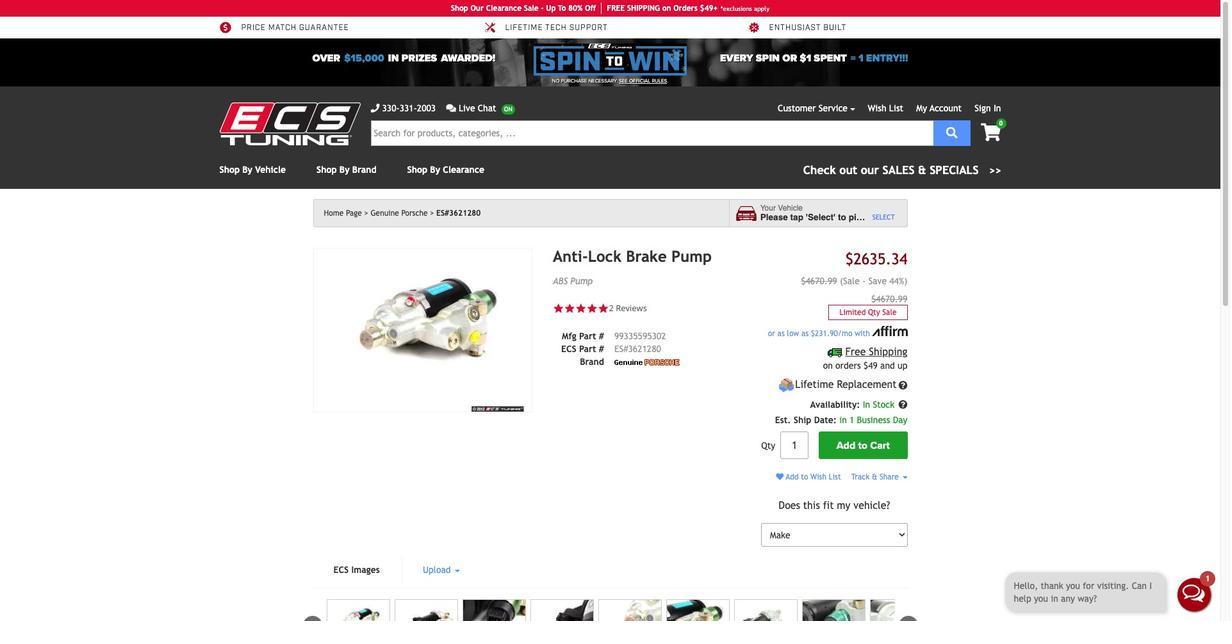 Task type: describe. For each thing, give the bounding box(es) containing it.
shop for shop by vehicle
[[220, 165, 240, 175]]

or as low as $ 231.90 /mo with
[[768, 330, 873, 339]]

shop by brand
[[317, 165, 377, 175]]

up
[[546, 4, 556, 13]]

shop by brand link
[[317, 165, 377, 175]]

built
[[824, 23, 847, 33]]

search image
[[947, 127, 958, 138]]

customer
[[778, 103, 816, 113]]

and
[[881, 361, 895, 371]]

99335595302
[[615, 331, 666, 342]]

low
[[787, 330, 800, 339]]

rules
[[652, 78, 667, 84]]

page
[[346, 209, 362, 218]]

vehicle
[[876, 213, 906, 222]]

no
[[552, 78, 560, 84]]

chat
[[478, 103, 497, 113]]

please
[[761, 213, 788, 222]]

prizes
[[402, 52, 437, 65]]

& for sales
[[919, 163, 927, 177]]

in for sign
[[994, 103, 1002, 113]]

1 vertical spatial qty
[[762, 441, 776, 451]]

free shipping image
[[828, 349, 843, 358]]

add to cart
[[837, 440, 890, 453]]

ecs inside 99335595302 ecs part #
[[562, 344, 577, 354]]

spin
[[756, 52, 780, 65]]

purchase
[[561, 78, 587, 84]]

shop by vehicle link
[[220, 165, 286, 175]]

to for add to wish list
[[801, 473, 809, 482]]

2 as from the left
[[802, 330, 809, 339]]

select
[[873, 213, 895, 221]]

upload
[[423, 566, 454, 576]]

$4670.99 for (sale - save 44%)
[[801, 276, 838, 287]]

qty inside the $4670.99 limited qty sale
[[869, 309, 881, 317]]

stock
[[873, 400, 895, 411]]

1 horizontal spatial wish
[[868, 103, 887, 113]]

brand for shop by brand
[[352, 165, 377, 175]]

$4670.99 limited qty sale
[[840, 294, 908, 317]]

see official rules link
[[619, 78, 667, 85]]

add to cart button
[[819, 432, 908, 460]]

specials
[[930, 163, 979, 177]]

est. ship date: in 1 business day
[[776, 416, 908, 426]]

track & share
[[852, 473, 902, 482]]

apply
[[754, 5, 770, 12]]

1 # from the top
[[599, 331, 604, 342]]

customer service
[[778, 103, 848, 113]]

or as low as $/mo with 
			 - affirm financing (opens in modal) element
[[762, 326, 908, 340]]

live chat link
[[446, 102, 515, 115]]

$
[[811, 330, 815, 339]]

tech
[[546, 23, 567, 33]]

1 as from the left
[[778, 330, 785, 339]]

ship
[[794, 416, 812, 426]]

price match guarantee
[[241, 23, 349, 33]]

in for availability:
[[863, 400, 871, 411]]

enthusiast built link
[[748, 22, 847, 33]]

44%)
[[890, 276, 908, 287]]

99335595302 ecs part #
[[562, 331, 666, 354]]

availability:
[[811, 400, 861, 411]]

my
[[917, 103, 928, 113]]

date:
[[815, 416, 837, 426]]

2 reviews link
[[609, 303, 647, 315]]

80%
[[569, 4, 583, 13]]

home
[[324, 209, 344, 218]]

vehicle inside your vehicle please tap 'select' to pick a vehicle
[[778, 204, 803, 213]]

330-331-2003
[[382, 103, 436, 113]]

a
[[869, 213, 874, 222]]

entry!!!
[[867, 52, 909, 65]]

to inside your vehicle please tap 'select' to pick a vehicle
[[839, 213, 847, 222]]

lifetime for lifetime tech support
[[505, 23, 543, 33]]

1 horizontal spatial list
[[890, 103, 904, 113]]

0
[[1000, 120, 1003, 127]]

*exclusions
[[721, 5, 752, 12]]

phone image
[[371, 104, 380, 113]]

2003
[[417, 103, 436, 113]]

availability: in stock
[[811, 400, 898, 411]]

heart image
[[776, 474, 784, 482]]

no purchase necessary. see official rules .
[[552, 78, 669, 84]]

sales & specials
[[883, 163, 979, 177]]

ecs tuning 'spin to win' contest logo image
[[534, 44, 687, 76]]

1 horizontal spatial in
[[840, 416, 847, 426]]

anti-
[[553, 247, 588, 265]]

sales
[[883, 163, 915, 177]]

& for track
[[872, 473, 878, 482]]

question circle image for in stock
[[899, 401, 908, 410]]

ship
[[627, 4, 643, 13]]

est.
[[776, 416, 791, 426]]

with
[[855, 330, 870, 339]]

clearance for our
[[486, 4, 522, 13]]

save
[[869, 276, 887, 287]]

pick
[[849, 213, 867, 222]]

does
[[779, 500, 801, 512]]

.
[[667, 78, 669, 84]]

to
[[558, 4, 566, 13]]

account
[[930, 103, 962, 113]]

shop for shop by clearance
[[407, 165, 428, 175]]

# inside 99335595302 ecs part #
[[599, 344, 604, 354]]

to for add to cart
[[859, 440, 868, 453]]

1 star image from the left
[[564, 303, 576, 315]]

3 star image from the left
[[598, 303, 609, 315]]

3621280
[[629, 344, 661, 354]]

*exclusions apply link
[[721, 4, 770, 13]]

my
[[837, 500, 851, 512]]

share
[[880, 473, 899, 482]]

$15,000
[[344, 52, 384, 65]]

2 star image from the left
[[576, 303, 587, 315]]

1 horizontal spatial -
[[863, 276, 866, 287]]

off
[[585, 4, 596, 13]]

es#3621280
[[437, 209, 481, 218]]

upload button
[[403, 558, 481, 584]]

$1
[[800, 52, 812, 65]]

sale for shop
[[524, 4, 539, 13]]

this
[[804, 500, 820, 512]]

$49
[[864, 361, 878, 371]]

shop for shop by brand
[[317, 165, 337, 175]]

add to wish list
[[784, 473, 841, 482]]



Task type: locate. For each thing, give the bounding box(es) containing it.
0 vertical spatial in
[[388, 52, 399, 65]]

vehicle up tap
[[778, 204, 803, 213]]

add right heart image
[[786, 473, 799, 482]]

1 horizontal spatial pump
[[672, 247, 712, 265]]

on down free shipping icon
[[824, 361, 833, 371]]

list
[[890, 103, 904, 113], [829, 473, 841, 482]]

vehicle down ecs tuning 'image'
[[255, 165, 286, 175]]

ecs down mfg
[[562, 344, 577, 354]]

0 horizontal spatial list
[[829, 473, 841, 482]]

ecs left images
[[334, 566, 349, 576]]

# left es#
[[599, 344, 604, 354]]

add
[[837, 440, 856, 453], [786, 473, 799, 482]]

0 vertical spatial list
[[890, 103, 904, 113]]

0 vertical spatial to
[[839, 213, 847, 222]]

ecs images
[[334, 566, 380, 576]]

day
[[893, 416, 908, 426]]

clearance right "our"
[[486, 4, 522, 13]]

as
[[778, 330, 785, 339], [802, 330, 809, 339]]

1 horizontal spatial qty
[[869, 309, 881, 317]]

& right sales
[[919, 163, 927, 177]]

2 vertical spatial to
[[801, 473, 809, 482]]

as left the $
[[802, 330, 809, 339]]

1 vertical spatial -
[[863, 276, 866, 287]]

1 right =
[[859, 52, 864, 65]]

brake
[[626, 247, 667, 265]]

shop for shop our clearance sale - up to 80% off
[[451, 4, 468, 13]]

lifetime tech support link
[[484, 22, 608, 33]]

to right heart image
[[801, 473, 809, 482]]

1 vertical spatial or
[[768, 330, 776, 339]]

free
[[846, 346, 866, 358]]

genuine porsche image
[[615, 360, 681, 366]]

1 vertical spatial in
[[840, 416, 847, 426]]

1 vertical spatial ecs
[[334, 566, 349, 576]]

1 vertical spatial clearance
[[443, 165, 485, 175]]

0 horizontal spatial clearance
[[443, 165, 485, 175]]

shop our clearance sale - up to 80% off link
[[451, 3, 602, 14]]

list left my
[[890, 103, 904, 113]]

question circle image for lifetime replacement
[[899, 381, 908, 390]]

2 part from the top
[[579, 344, 596, 354]]

sale inside the $4670.99 limited qty sale
[[883, 309, 897, 317]]

shopping cart image
[[981, 124, 1002, 142]]

question circle image down 'up'
[[899, 381, 908, 390]]

shop by clearance link
[[407, 165, 485, 175]]

images
[[352, 566, 380, 576]]

list left track
[[829, 473, 841, 482]]

lifetime down "shop our clearance sale - up to 80% off" at left
[[505, 23, 543, 33]]

wish list link
[[868, 103, 904, 113]]

home page
[[324, 209, 362, 218]]

0 horizontal spatial pump
[[571, 277, 593, 287]]

as left low
[[778, 330, 785, 339]]

pump right brake
[[672, 247, 712, 265]]

1 horizontal spatial $4670.99
[[872, 294, 908, 305]]

sale for $4670.99
[[883, 309, 897, 317]]

# up es# 3621280 brand
[[599, 331, 604, 342]]

1 vertical spatial vehicle
[[778, 204, 803, 213]]

$4670.99 left (sale
[[801, 276, 838, 287]]

0 vertical spatial wish
[[868, 103, 887, 113]]

wish up this
[[811, 473, 827, 482]]

clearance for by
[[443, 165, 485, 175]]

brand
[[352, 165, 377, 175], [580, 357, 604, 367]]

select link
[[873, 212, 895, 222]]

official
[[629, 78, 651, 84]]

0 vertical spatial sale
[[524, 4, 539, 13]]

1 horizontal spatial clearance
[[486, 4, 522, 13]]

1 vertical spatial $4670.99
[[872, 294, 908, 305]]

0 horizontal spatial -
[[541, 4, 544, 13]]

star image
[[564, 303, 576, 315], [576, 303, 587, 315], [598, 303, 609, 315]]

genuine porsche link
[[371, 209, 434, 218]]

my account link
[[917, 103, 962, 113]]

porsche
[[402, 209, 428, 218]]

1 horizontal spatial to
[[839, 213, 847, 222]]

your vehicle please tap 'select' to pick a vehicle
[[761, 204, 906, 222]]

by for brand
[[340, 165, 350, 175]]

brand for es# 3621280 brand
[[580, 357, 604, 367]]

guarantee
[[299, 23, 349, 33]]

0 horizontal spatial in
[[863, 400, 871, 411]]

0 horizontal spatial add
[[786, 473, 799, 482]]

this product is lifetime replacement eligible image
[[779, 378, 795, 394]]

to inside button
[[859, 440, 868, 453]]

comments image
[[446, 104, 456, 113]]

3 by from the left
[[430, 165, 440, 175]]

0 vertical spatial brand
[[352, 165, 377, 175]]

0 horizontal spatial to
[[801, 473, 809, 482]]

every spin or $1 spent = 1 entry!!!
[[721, 52, 909, 65]]

to left pick
[[839, 213, 847, 222]]

lifetime tech support
[[505, 23, 608, 33]]

- left up
[[541, 4, 544, 13]]

qty
[[869, 309, 881, 317], [762, 441, 776, 451]]

by up home page link
[[340, 165, 350, 175]]

1 by from the left
[[242, 165, 253, 175]]

0 vertical spatial 1
[[859, 52, 864, 65]]

1 vertical spatial question circle image
[[899, 401, 908, 410]]

1 horizontal spatial &
[[919, 163, 927, 177]]

genuine porsche
[[371, 209, 428, 218]]

in
[[388, 52, 399, 65], [840, 416, 847, 426]]

0 horizontal spatial $4670.99
[[801, 276, 838, 287]]

to left cart
[[859, 440, 868, 453]]

0 vertical spatial -
[[541, 4, 544, 13]]

330-
[[382, 103, 400, 113]]

question circle image up day
[[899, 401, 908, 410]]

0 horizontal spatial as
[[778, 330, 785, 339]]

star image left reviews
[[598, 303, 609, 315]]

& inside 'link'
[[919, 163, 927, 177]]

or left $1
[[783, 52, 798, 65]]

- left save
[[863, 276, 866, 287]]

by down ecs tuning 'image'
[[242, 165, 253, 175]]

1 part from the top
[[579, 331, 596, 342]]

$4670.99 down "44%)"
[[872, 294, 908, 305]]

anti-lock brake pump
[[553, 247, 712, 265]]

abs pump
[[553, 277, 593, 287]]

1 vertical spatial add
[[786, 473, 799, 482]]

limited
[[840, 309, 866, 317]]

1 vertical spatial wish
[[811, 473, 827, 482]]

es#3621280 - 99335595302 - anti-lock brake pump - abs pump - genuine porsche - porsche image
[[313, 248, 533, 413], [327, 600, 390, 622], [395, 600, 458, 622], [462, 600, 526, 622], [530, 600, 594, 622], [598, 600, 662, 622], [666, 600, 730, 622], [734, 600, 798, 622], [802, 600, 866, 622], [870, 600, 934, 622]]

add inside button
[[837, 440, 856, 453]]

0 vertical spatial add
[[837, 440, 856, 453]]

0 horizontal spatial by
[[242, 165, 253, 175]]

0 horizontal spatial wish
[[811, 473, 827, 482]]

331-
[[400, 103, 417, 113]]

sales & specials link
[[804, 162, 1002, 179]]

1 horizontal spatial 1
[[859, 52, 864, 65]]

0 vertical spatial pump
[[672, 247, 712, 265]]

star image up mfg
[[564, 303, 576, 315]]

0 vertical spatial in
[[994, 103, 1002, 113]]

or
[[783, 52, 798, 65], [768, 330, 776, 339]]

fit
[[824, 500, 834, 512]]

live
[[459, 103, 475, 113]]

qty down est.
[[762, 441, 776, 451]]

1 horizontal spatial sale
[[883, 309, 897, 317]]

necessary.
[[589, 78, 618, 84]]

0 horizontal spatial &
[[872, 473, 878, 482]]

Search text field
[[371, 121, 934, 146]]

330-331-2003 link
[[371, 102, 436, 115]]

wish right service
[[868, 103, 887, 113]]

by for vehicle
[[242, 165, 253, 175]]

0 horizontal spatial in
[[388, 52, 399, 65]]

pump right abs
[[571, 277, 593, 287]]

1 vertical spatial sale
[[883, 309, 897, 317]]

lock
[[588, 247, 622, 265]]

1 down availability: in stock on the bottom of the page
[[850, 416, 855, 426]]

add to wish list link
[[776, 473, 841, 482]]

2 reviews
[[609, 303, 647, 314]]

over
[[312, 52, 341, 65]]

by up es#3621280
[[430, 165, 440, 175]]

in up business
[[863, 400, 871, 411]]

2 question circle image from the top
[[899, 401, 908, 410]]

sign in link
[[975, 103, 1002, 113]]

service
[[819, 103, 848, 113]]

0 vertical spatial or
[[783, 52, 798, 65]]

star image down abs
[[553, 303, 564, 315]]

0 vertical spatial clearance
[[486, 4, 522, 13]]

by for clearance
[[430, 165, 440, 175]]

on right ping
[[663, 4, 671, 13]]

0 horizontal spatial ecs
[[334, 566, 349, 576]]

spent
[[814, 52, 847, 65]]

1 horizontal spatial or
[[783, 52, 798, 65]]

star image
[[553, 303, 564, 315], [587, 303, 598, 315]]

in left prizes
[[388, 52, 399, 65]]

1 vertical spatial &
[[872, 473, 878, 482]]

1 vertical spatial list
[[829, 473, 841, 482]]

mfg part #
[[562, 331, 604, 342]]

2635.34
[[854, 250, 908, 268]]

1 horizontal spatial on
[[824, 361, 833, 371]]

& right track
[[872, 473, 878, 482]]

wish
[[868, 103, 887, 113], [811, 473, 827, 482]]

qty right limited
[[869, 309, 881, 317]]

price
[[241, 23, 266, 33]]

add down est. ship date: in 1 business day
[[837, 440, 856, 453]]

0 horizontal spatial star image
[[553, 303, 564, 315]]

0 vertical spatial part
[[579, 331, 596, 342]]

$4670.99 inside the $4670.99 limited qty sale
[[872, 294, 908, 305]]

1 horizontal spatial as
[[802, 330, 809, 339]]

0 vertical spatial qty
[[869, 309, 881, 317]]

shop our clearance sale - up to 80% off
[[451, 4, 596, 13]]

'select'
[[806, 213, 836, 222]]

on inside free shipping on orders $49 and up
[[824, 361, 833, 371]]

0 horizontal spatial brand
[[352, 165, 377, 175]]

0 horizontal spatial on
[[663, 4, 671, 13]]

2 horizontal spatial to
[[859, 440, 868, 453]]

=
[[851, 52, 856, 65]]

1 vertical spatial part
[[579, 344, 596, 354]]

0 vertical spatial on
[[663, 4, 671, 13]]

1 horizontal spatial by
[[340, 165, 350, 175]]

0 link
[[971, 119, 1007, 143]]

1 horizontal spatial lifetime
[[796, 379, 834, 391]]

0 horizontal spatial or
[[768, 330, 776, 339]]

2 # from the top
[[599, 344, 604, 354]]

add for add to cart
[[837, 440, 856, 453]]

brand inside es# 3621280 brand
[[580, 357, 604, 367]]

brand down mfg part #
[[580, 357, 604, 367]]

brand up 'page'
[[352, 165, 377, 175]]

0 vertical spatial question circle image
[[899, 381, 908, 390]]

lifetime for lifetime replacement
[[796, 379, 834, 391]]

1 vertical spatial 1
[[850, 416, 855, 426]]

0 vertical spatial &
[[919, 163, 927, 177]]

support
[[570, 23, 608, 33]]

0 vertical spatial ecs
[[562, 344, 577, 354]]

shop by clearance
[[407, 165, 485, 175]]

1 vertical spatial #
[[599, 344, 604, 354]]

part down mfg part #
[[579, 344, 596, 354]]

1 horizontal spatial star image
[[587, 303, 598, 315]]

1 horizontal spatial vehicle
[[778, 204, 803, 213]]

0 horizontal spatial 1
[[850, 416, 855, 426]]

by
[[242, 165, 253, 175], [340, 165, 350, 175], [430, 165, 440, 175]]

sign
[[975, 103, 991, 113]]

clearance up es#3621280
[[443, 165, 485, 175]]

cart
[[871, 440, 890, 453]]

1 vertical spatial in
[[863, 400, 871, 411]]

our
[[471, 4, 484, 13]]

free ship ping on orders $49+ *exclusions apply
[[607, 4, 770, 13]]

1 star image from the left
[[553, 303, 564, 315]]

$49+
[[700, 4, 718, 13]]

every
[[721, 52, 754, 65]]

1 vertical spatial on
[[824, 361, 833, 371]]

star image up mfg part #
[[576, 303, 587, 315]]

ecs tuning image
[[220, 103, 361, 146]]

in right sign
[[994, 103, 1002, 113]]

add for add to wish list
[[786, 473, 799, 482]]

1 question circle image from the top
[[899, 381, 908, 390]]

sale left up
[[524, 4, 539, 13]]

0 vertical spatial $4670.99
[[801, 276, 838, 287]]

0 vertical spatial lifetime
[[505, 23, 543, 33]]

part right mfg
[[579, 331, 596, 342]]

1 vertical spatial brand
[[580, 357, 604, 367]]

es#
[[615, 344, 629, 354]]

1 horizontal spatial add
[[837, 440, 856, 453]]

sale down "44%)"
[[883, 309, 897, 317]]

or left low
[[768, 330, 776, 339]]

question circle image
[[899, 381, 908, 390], [899, 401, 908, 410]]

orders
[[674, 4, 698, 13]]

part inside 99335595302 ecs part #
[[579, 344, 596, 354]]

None text field
[[781, 432, 809, 460]]

lifetime right this product is lifetime replacement eligible icon
[[796, 379, 834, 391]]

in
[[994, 103, 1002, 113], [863, 400, 871, 411]]

1 horizontal spatial in
[[994, 103, 1002, 113]]

see
[[619, 78, 628, 84]]

2 star image from the left
[[587, 303, 598, 315]]

0 vertical spatial vehicle
[[255, 165, 286, 175]]

$4670.99 for limited qty sale
[[872, 294, 908, 305]]

1 vertical spatial to
[[859, 440, 868, 453]]

(sale
[[840, 276, 860, 287]]

0 horizontal spatial qty
[[762, 441, 776, 451]]

your
[[761, 204, 776, 213]]

1 horizontal spatial ecs
[[562, 344, 577, 354]]

1 horizontal spatial brand
[[580, 357, 604, 367]]

0 horizontal spatial vehicle
[[255, 165, 286, 175]]

star image left the 2
[[587, 303, 598, 315]]

1 vertical spatial pump
[[571, 277, 593, 287]]

mfg
[[562, 331, 577, 342]]

sign in
[[975, 103, 1002, 113]]

2 by from the left
[[340, 165, 350, 175]]

0 horizontal spatial sale
[[524, 4, 539, 13]]

2 horizontal spatial by
[[430, 165, 440, 175]]

enthusiast
[[770, 23, 821, 33]]

home page link
[[324, 209, 368, 218]]

0 horizontal spatial lifetime
[[505, 23, 543, 33]]

orders
[[836, 361, 861, 371]]

in down the availability: at the bottom right
[[840, 416, 847, 426]]

0 vertical spatial #
[[599, 331, 604, 342]]

1 vertical spatial lifetime
[[796, 379, 834, 391]]



Task type: vqa. For each thing, say whether or not it's contained in the screenshot.
wiper bolt trim cap - priced each link
no



